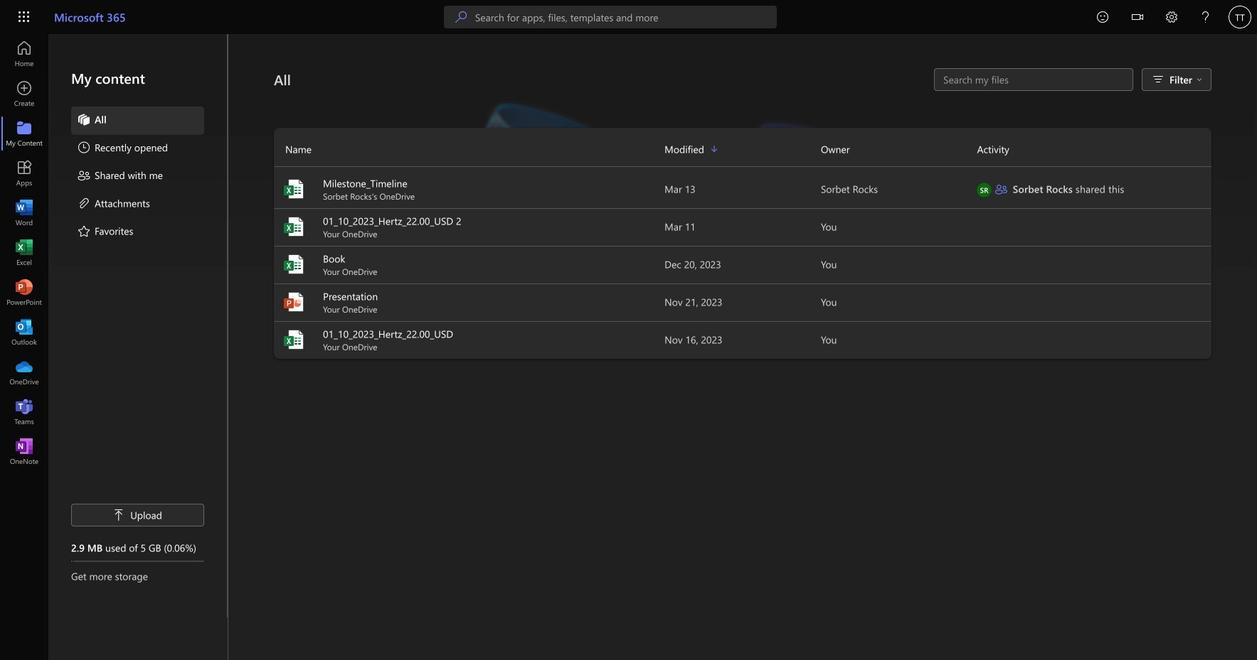 Task type: locate. For each thing, give the bounding box(es) containing it.
navigation
[[0, 34, 48, 472]]

1 vertical spatial excel image
[[282, 216, 305, 238]]

excel image down powerpoint icon
[[282, 329, 305, 351]]

my content image
[[17, 127, 31, 141]]

2 excel image from the top
[[282, 216, 305, 238]]

excel image for name 01_10_2023_hertz_22.00_usd cell
[[282, 329, 305, 351]]

menu inside my content left pane navigation 'navigation'
[[71, 107, 204, 246]]

home image
[[17, 47, 31, 61]]

powerpoint image
[[282, 291, 305, 314]]

excel image down word icon
[[17, 246, 31, 260]]

row
[[274, 138, 1212, 167]]

0 vertical spatial excel image
[[282, 178, 305, 201]]

banner
[[0, 0, 1257, 37]]

tt image
[[1229, 6, 1251, 28]]

excel image inside the name 01_10_2023_hertz_22.00_usd 2 cell
[[282, 216, 305, 238]]

name book cell
[[274, 252, 665, 277]]

Search my files text field
[[942, 73, 1126, 87]]

excel image
[[17, 246, 31, 260], [282, 253, 305, 276], [282, 329, 305, 351]]

excel image
[[282, 178, 305, 201], [282, 216, 305, 238]]

excel image inside name book cell
[[282, 253, 305, 276]]

name presentation cell
[[274, 290, 665, 315]]

name 01_10_2023_hertz_22.00_usd 2 cell
[[274, 214, 665, 240]]

menu
[[71, 107, 204, 246]]

activity, column 4 of 4 column header
[[977, 138, 1212, 161]]

application
[[0, 34, 1257, 661]]

displaying 5 out of 7 files. status
[[934, 68, 1133, 91]]

name 01_10_2023_hertz_22.00_usd cell
[[274, 327, 665, 353]]

excel image inside name 01_10_2023_hertz_22.00_usd cell
[[282, 329, 305, 351]]

1 excel image from the top
[[282, 178, 305, 201]]

excel image up powerpoint icon
[[282, 253, 305, 276]]

excel image inside name milestone_timeline cell
[[282, 178, 305, 201]]

Search box. Suggestions appear as you type. search field
[[475, 6, 777, 28]]

name milestone_timeline cell
[[274, 176, 665, 202]]

None search field
[[444, 6, 777, 28]]

onedrive image
[[17, 366, 31, 380]]



Task type: describe. For each thing, give the bounding box(es) containing it.
outlook image
[[17, 326, 31, 340]]

teams image
[[17, 406, 31, 420]]

apps image
[[17, 166, 31, 181]]

create image
[[17, 87, 31, 101]]

excel image for name milestone_timeline cell
[[282, 178, 305, 201]]

my content left pane navigation navigation
[[48, 34, 228, 618]]

word image
[[17, 206, 31, 221]]

powerpoint image
[[17, 286, 31, 300]]

excel image for name book cell
[[282, 253, 305, 276]]

onenote image
[[17, 445, 31, 460]]

excel image for the name 01_10_2023_hertz_22.00_usd 2 cell
[[282, 216, 305, 238]]



Task type: vqa. For each thing, say whether or not it's contained in the screenshot.
Name Resume Ruby cell
no



